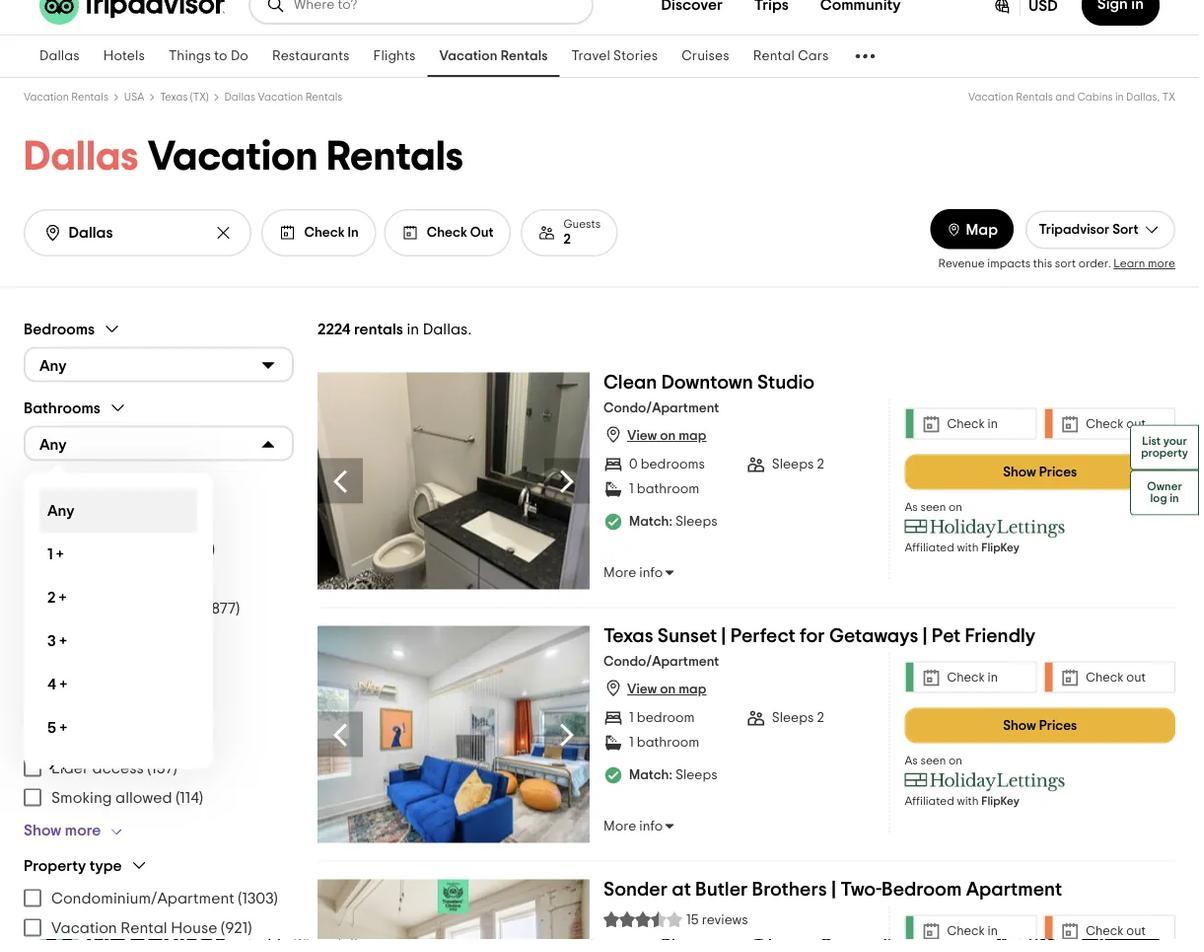 Task type: describe. For each thing, give the bounding box(es) containing it.
to
[[214, 49, 228, 63]]

match: for texas
[[629, 768, 673, 782]]

restaurants
[[272, 49, 350, 63]]

allowed
[[116, 790, 172, 805]]

show prices for clean downtown studio
[[1003, 465, 1078, 479]]

internet
[[51, 512, 108, 527]]

2 horizontal spatial |
[[923, 626, 928, 646]]

two-
[[841, 879, 882, 899]]

travel stories link
[[560, 36, 670, 77]]

(1303)
[[238, 890, 278, 906]]

this
[[1034, 258, 1053, 270]]

things to do
[[169, 49, 249, 63]]

impacts
[[988, 258, 1031, 270]]

0 horizontal spatial |
[[721, 626, 726, 646]]

list box inside group
[[24, 473, 213, 793]]

suitability
[[24, 668, 95, 684]]

vacation left the "and"
[[969, 92, 1014, 103]]

search search field for search image
[[294, 0, 576, 14]]

all
[[65, 633, 82, 649]]

sleeps 2 for |
[[772, 711, 825, 725]]

with for texas sunset | perfect for getaways | pet friendly
[[957, 796, 979, 807]]

(877)
[[208, 600, 240, 616]]

(tx)
[[190, 92, 209, 103]]

at
[[672, 879, 691, 899]]

vacation down (tx)
[[147, 136, 318, 178]]

2 vertical spatial any
[[47, 503, 74, 518]]

menu for amenities
[[24, 505, 294, 623]]

show more button
[[24, 820, 132, 840]]

5
[[47, 720, 56, 735]]

(769)
[[136, 730, 169, 746]]

smoking allowed (114)
[[51, 790, 203, 805]]

tripadvisor sort
[[1039, 223, 1139, 237]]

texas for texas (tx)
[[160, 92, 188, 103]]

4 +
[[47, 676, 67, 692]]

menu for suitability
[[24, 694, 294, 812]]

seen for clean downtown studio
[[921, 502, 946, 513]]

restaurants link
[[260, 36, 362, 77]]

apartment
[[966, 879, 1063, 899]]

check in
[[304, 226, 359, 240]]

bathrooms
[[24, 400, 101, 416]]

2 vertical spatial dallas
[[24, 136, 139, 178]]

group containing property type
[[24, 856, 294, 940]]

2 any button from the top
[[24, 426, 294, 461]]

view for clean
[[627, 429, 657, 443]]

1 down 0
[[629, 482, 634, 496]]

other outdoor space (877)
[[51, 600, 240, 616]]

tx
[[1163, 92, 1176, 103]]

elder access (157)
[[51, 760, 177, 776]]

3 check out from the top
[[1086, 924, 1146, 937]]

sonder at butler brothers | two-bedroom apartment link
[[604, 879, 1063, 907]]

tripadvisor sort button
[[1026, 211, 1176, 249]]

bathroom for downtown
[[637, 482, 700, 496]]

prices for clean downtown studio
[[1039, 465, 1078, 479]]

menu containing condominium/apartment (1303)
[[24, 883, 294, 940]]

holidaylettings.com logo image for texas sunset | perfect for getaways | pet friendly
[[905, 772, 1066, 792]]

brothers
[[752, 879, 827, 899]]

list your property
[[1141, 436, 1189, 459]]

1 horizontal spatial more
[[1148, 258, 1176, 270]]

pet inside menu
[[51, 730, 75, 746]]

+ for 1 +
[[56, 546, 64, 562]]

search image
[[266, 0, 286, 15]]

more for texas sunset | perfect for getaways | pet friendly
[[604, 819, 636, 833]]

as seen on for clean downtown studio
[[905, 502, 963, 513]]

in inside owner log in
[[1170, 493, 1179, 505]]

studio
[[758, 372, 815, 392]]

rental cars link
[[742, 36, 841, 77]]

dallas link
[[28, 36, 92, 77]]

space
[[159, 600, 204, 616]]

search image
[[43, 223, 63, 243]]

prices for texas sunset | perfect for getaways | pet friendly
[[1039, 719, 1078, 732]]

map for sunset
[[679, 683, 707, 696]]

cruises
[[682, 49, 730, 63]]

tripadvisor
[[1039, 223, 1110, 237]]

holidaylettings.com logo image for clean downtown studio
[[905, 518, 1066, 538]]

affiliated for texas sunset | perfect for getaways | pet friendly
[[905, 796, 955, 807]]

1 vertical spatial vacation rentals link
[[24, 92, 108, 103]]

for
[[800, 626, 825, 646]]

travel stories
[[572, 49, 658, 63]]

show all
[[24, 633, 82, 649]]

1 vertical spatial any
[[39, 437, 67, 452]]

match: sleeps for downtown
[[629, 514, 718, 528]]

or
[[111, 512, 127, 527]]

+ for 3 +
[[59, 633, 67, 649]]

and
[[1056, 92, 1075, 103]]

view on map for downtown
[[627, 429, 707, 443]]

info for clean
[[640, 566, 663, 580]]

seen for texas sunset | perfect for getaways | pet friendly
[[921, 755, 946, 767]]

+ for 6 +
[[60, 763, 67, 779]]

1 +
[[47, 546, 64, 562]]

0 vertical spatial dallas
[[39, 49, 80, 63]]

in
[[348, 226, 359, 240]]

2 +
[[47, 589, 66, 605]]

hotels
[[103, 49, 145, 63]]

elder
[[51, 760, 89, 776]]

clean
[[604, 372, 657, 392]]

0 bedrooms
[[629, 457, 705, 471]]

condominium/apartment
[[51, 890, 235, 906]]

1 horizontal spatial |
[[831, 879, 836, 899]]

property
[[24, 858, 86, 874]]

vacation down dallas link in the top of the page
[[24, 92, 69, 103]]

map for downtown
[[679, 429, 707, 443]]

+ for 4 +
[[60, 676, 67, 692]]

out for texas sunset | perfect for getaways | pet friendly
[[1127, 671, 1146, 684]]

do
[[231, 49, 249, 63]]

clean downtown studio
[[604, 372, 815, 392]]

air conditioning (2070)
[[51, 541, 215, 557]]

owner log in
[[1147, 481, 1183, 505]]

3 check in from the top
[[947, 924, 998, 937]]

sonder
[[604, 879, 668, 899]]

sleeps 2 for studio
[[772, 457, 825, 471]]

map
[[966, 222, 998, 238]]

more info for clean
[[604, 566, 663, 580]]

(157)
[[147, 760, 177, 776]]

clear image
[[214, 223, 233, 243]]

affiliated with flipkey for clean downtown studio
[[905, 542, 1020, 554]]

rentals left the "and"
[[1016, 92, 1053, 103]]

rentals left travel
[[501, 49, 548, 63]]

(2070)
[[172, 541, 215, 557]]

show inside button
[[24, 633, 61, 649]]

bedrooms
[[24, 321, 95, 337]]

1 bathroom for downtown
[[629, 482, 700, 496]]

0
[[629, 457, 638, 471]]

rentals
[[354, 321, 403, 337]]

rental inside rental cars link
[[753, 49, 795, 63]]

flights link
[[362, 36, 428, 77]]

reviews
[[702, 913, 748, 927]]

3 out from the top
[[1127, 924, 1146, 937]]

15 reviews
[[687, 913, 748, 927]]

(921)
[[221, 920, 252, 936]]

things to do link
[[157, 36, 260, 77]]

4
[[47, 676, 56, 692]]

log
[[1151, 493, 1168, 505]]

+ for 5 +
[[60, 720, 67, 735]]

cabins
[[1078, 92, 1113, 103]]

vacation rental house (921)
[[51, 920, 252, 936]]

guests 2
[[564, 218, 601, 247]]

sunset
[[658, 626, 717, 646]]

perfect
[[731, 626, 796, 646]]

rentals left usa at the top of the page
[[71, 92, 108, 103]]

check in button
[[261, 209, 376, 256]]

things
[[169, 49, 211, 63]]

revenue impacts this sort order. learn more
[[939, 258, 1176, 270]]



Task type: locate. For each thing, give the bounding box(es) containing it.
+ down internet
[[56, 546, 64, 562]]

1 as from the top
[[905, 502, 918, 513]]

0 vertical spatial 1 bathroom
[[629, 482, 700, 496]]

2 info from the top
[[640, 819, 663, 833]]

check in for clean downtown studio
[[947, 417, 998, 430]]

1 vertical spatial with
[[957, 796, 979, 807]]

2 view on map from the top
[[627, 683, 707, 696]]

1 vertical spatial sleeps 2
[[772, 711, 825, 725]]

dallas vacation rentals
[[224, 92, 343, 103], [24, 136, 464, 178]]

menu
[[24, 505, 294, 623], [24, 694, 294, 812], [24, 883, 294, 940]]

more info up sunset
[[604, 566, 663, 580]]

1 vertical spatial rental
[[121, 920, 167, 936]]

0 vertical spatial prices
[[1039, 465, 1078, 479]]

0 vertical spatial more info
[[604, 566, 663, 580]]

check in for texas sunset | perfect for getaways | pet friendly
[[947, 671, 998, 684]]

search search field right search icon
[[69, 223, 199, 242]]

1 vertical spatial out
[[1127, 671, 1146, 684]]

6 +
[[47, 763, 67, 779]]

sort
[[1055, 258, 1076, 270]]

1 seen from the top
[[921, 502, 946, 513]]

vacation rentals down dallas link in the top of the page
[[24, 92, 108, 103]]

1 as seen on from the top
[[905, 502, 963, 513]]

menu containing internet or wifi (2084)
[[24, 505, 294, 623]]

1 vertical spatial flipkey
[[982, 796, 1020, 807]]

3 +
[[47, 633, 67, 649]]

your
[[1164, 436, 1187, 447]]

texas sunset | perfect for getaways | pet friendly
[[604, 626, 1036, 646]]

2 holidaylettings.com logo image from the top
[[905, 772, 1066, 792]]

1 vertical spatial map
[[679, 683, 707, 696]]

1 vertical spatial more info
[[604, 819, 663, 833]]

1 prices from the top
[[1039, 465, 1078, 479]]

learn more link
[[1114, 258, 1176, 270]]

2 view from the top
[[627, 683, 657, 696]]

order.
[[1079, 258, 1111, 270]]

2 out from the top
[[1127, 671, 1146, 684]]

1 vertical spatial bathroom
[[637, 736, 700, 749]]

texas left sunset
[[604, 626, 654, 646]]

2 more info from the top
[[604, 819, 663, 833]]

1 menu from the top
[[24, 505, 294, 623]]

rental cars
[[753, 49, 829, 63]]

0 vertical spatial dallas vacation rentals
[[224, 92, 343, 103]]

1 vertical spatial match:
[[629, 768, 673, 782]]

1 vertical spatial more
[[604, 819, 636, 833]]

match:
[[629, 514, 673, 528], [629, 768, 673, 782]]

1 bathroom from the top
[[637, 482, 700, 496]]

as seen on
[[905, 502, 963, 513], [905, 755, 963, 767]]

type
[[89, 858, 122, 874]]

texas
[[160, 92, 188, 103], [604, 626, 654, 646]]

0 horizontal spatial rental
[[121, 920, 167, 936]]

2 match: from the top
[[629, 768, 673, 782]]

| right getaways
[[923, 626, 928, 646]]

0 vertical spatial show prices button
[[905, 454, 1176, 490]]

affiliated with flipkey
[[905, 542, 1020, 554], [905, 796, 1020, 807]]

1 vertical spatial view on map button
[[604, 678, 707, 698]]

1 bathroom for sunset
[[629, 736, 700, 749]]

1 show prices button from the top
[[905, 454, 1176, 490]]

tripadvisor image
[[39, 0, 225, 25]]

4 group from the top
[[24, 666, 294, 840]]

usa
[[124, 92, 144, 103]]

as
[[905, 502, 918, 513], [905, 755, 918, 767]]

2 flipkey from the top
[[982, 796, 1020, 807]]

show prices
[[1003, 465, 1078, 479], [1003, 719, 1078, 732]]

0 vertical spatial flipkey
[[982, 542, 1020, 554]]

1 down the 1 bedroom
[[629, 736, 634, 749]]

0 vertical spatial rental
[[753, 49, 795, 63]]

match: sleeps down "bedroom"
[[629, 768, 718, 782]]

on
[[660, 429, 676, 443], [949, 502, 963, 513], [660, 683, 676, 696], [949, 755, 963, 767]]

+ right '4'
[[60, 676, 67, 692]]

1 vertical spatial as seen on
[[905, 755, 963, 767]]

0 vertical spatial check in
[[947, 417, 998, 430]]

0 vertical spatial condo/apartment
[[604, 402, 719, 415]]

prices
[[1039, 465, 1078, 479], [1039, 719, 1078, 732]]

2 view on map button from the top
[[604, 678, 707, 698]]

rental
[[753, 49, 795, 63], [121, 920, 167, 936]]

list box containing any
[[24, 473, 213, 793]]

1 holidaylettings.com logo image from the top
[[905, 518, 1066, 538]]

1 more info from the top
[[604, 566, 663, 580]]

1 vertical spatial search search field
[[69, 223, 199, 242]]

more inside show more dropdown button
[[65, 822, 101, 838]]

0 vertical spatial view on map
[[627, 429, 707, 443]]

holidaylettings.com logo image
[[905, 518, 1066, 538], [905, 772, 1066, 792]]

+
[[56, 546, 64, 562], [59, 589, 66, 605], [59, 633, 67, 649], [60, 676, 67, 692], [60, 720, 67, 735], [60, 763, 67, 779]]

dallas left hotels at the top left
[[39, 49, 80, 63]]

as for texas sunset | perfect for getaways | pet friendly
[[905, 755, 918, 767]]

flights
[[373, 49, 416, 63]]

2 show prices button from the top
[[905, 708, 1176, 743]]

0 vertical spatial as seen on
[[905, 502, 963, 513]]

1 inside group
[[47, 546, 53, 562]]

1 bedroom
[[629, 711, 695, 725]]

2 map from the top
[[679, 683, 707, 696]]

sort
[[1113, 223, 1139, 237]]

seen
[[921, 502, 946, 513], [921, 755, 946, 767]]

search search field up the flights
[[294, 0, 576, 14]]

1 show prices from the top
[[1003, 465, 1078, 479]]

1 map from the top
[[679, 429, 707, 443]]

1 view on map button from the top
[[604, 425, 707, 444]]

0 vertical spatial pet
[[932, 626, 961, 646]]

2 more from the top
[[604, 819, 636, 833]]

+ right 5
[[60, 720, 67, 735]]

sleeps
[[772, 457, 814, 471], [676, 514, 718, 528], [772, 711, 814, 725], [676, 768, 718, 782]]

sonder at butler brothers | two-bedroom apartment
[[604, 879, 1063, 899]]

2 match: sleeps from the top
[[629, 768, 718, 782]]

map button
[[931, 209, 1014, 249]]

view on map up "bedroom"
[[627, 683, 707, 696]]

vacation rentals link down dallas link in the top of the page
[[24, 92, 108, 103]]

2 menu from the top
[[24, 694, 294, 812]]

out
[[1127, 417, 1146, 430], [1127, 671, 1146, 684], [1127, 924, 1146, 937]]

2 as seen on from the top
[[905, 755, 963, 767]]

2 inside group
[[47, 589, 56, 605]]

bathroom
[[637, 482, 700, 496], [637, 736, 700, 749]]

2 vertical spatial out
[[1127, 924, 1146, 937]]

sleeps 2 down texas sunset | perfect for getaways | pet friendly link at the right
[[772, 711, 825, 725]]

dallas vacation rentals down dallas vacation rentals link
[[24, 136, 464, 178]]

1 view from the top
[[627, 429, 657, 443]]

show prices for texas sunset | perfect for getaways | pet friendly
[[1003, 719, 1078, 732]]

0 vertical spatial info
[[640, 566, 663, 580]]

2 condo/apartment from the top
[[604, 655, 719, 669]]

vacation down restaurants link
[[258, 92, 303, 103]]

check in
[[947, 417, 998, 430], [947, 671, 998, 684], [947, 924, 998, 937]]

1 any button from the top
[[24, 347, 294, 382]]

more for clean downtown studio
[[604, 566, 636, 580]]

3 group from the top
[[24, 477, 294, 651]]

vacation rentals and cabins in dallas, tx
[[969, 92, 1176, 103]]

info up sunset
[[640, 566, 663, 580]]

show inside dropdown button
[[24, 822, 61, 838]]

2 group from the top
[[24, 398, 294, 793]]

bathroom down "bedroom"
[[637, 736, 700, 749]]

rental down "condominium/apartment" at left bottom
[[121, 920, 167, 936]]

rentals up 'in' at left top
[[327, 136, 464, 178]]

butler
[[696, 879, 748, 899]]

1 vertical spatial dallas
[[224, 92, 255, 103]]

1 vertical spatial affiliated
[[905, 796, 955, 807]]

2 sleeps 2 from the top
[[772, 711, 825, 725]]

menu containing pet friendly (769)
[[24, 694, 294, 812]]

0 horizontal spatial pet
[[51, 730, 75, 746]]

pet left friendly
[[932, 626, 961, 646]]

1 check out from the top
[[1086, 417, 1146, 430]]

match: sleeps down bedrooms
[[629, 514, 718, 528]]

condominium/apartment (1303)
[[51, 890, 278, 906]]

smoking
[[51, 790, 112, 805]]

hotels link
[[92, 36, 157, 77]]

match: sleeps for sunset
[[629, 768, 718, 782]]

bedroom
[[637, 711, 695, 725]]

any down the amenities
[[47, 503, 74, 518]]

more
[[604, 566, 636, 580], [604, 819, 636, 833]]

list box
[[24, 473, 213, 793]]

+ right 6
[[60, 763, 67, 779]]

view on map button for clean
[[604, 425, 707, 444]]

flipkey for clean downtown studio
[[982, 542, 1020, 554]]

1 out from the top
[[1127, 417, 1146, 430]]

dallas vacation rentals down restaurants link
[[224, 92, 343, 103]]

0 vertical spatial affiliated
[[905, 542, 955, 554]]

group containing suitability
[[24, 666, 294, 840]]

map
[[679, 429, 707, 443], [679, 683, 707, 696]]

0 vertical spatial any
[[39, 358, 67, 373]]

1 vertical spatial show prices button
[[905, 708, 1176, 743]]

dallas,
[[1127, 92, 1160, 103]]

2 bathroom from the top
[[637, 736, 700, 749]]

1 flipkey from the top
[[982, 542, 1020, 554]]

1 condo/apartment from the top
[[604, 402, 719, 415]]

amenities
[[24, 479, 93, 495]]

1 vertical spatial condo/apartment
[[604, 655, 719, 669]]

0 vertical spatial more
[[604, 566, 636, 580]]

out
[[470, 226, 494, 240]]

show more
[[24, 822, 101, 838]]

1 vertical spatial menu
[[24, 694, 294, 812]]

check out button
[[384, 209, 511, 256]]

1 bathroom down "bedroom"
[[629, 736, 700, 749]]

0 vertical spatial texas
[[160, 92, 188, 103]]

dallas down usa at the top of the page
[[24, 136, 139, 178]]

view up 0
[[627, 429, 657, 443]]

view on map button up the 1 bedroom
[[604, 678, 707, 698]]

1 1 bathroom from the top
[[629, 482, 700, 496]]

1 affiliated with flipkey from the top
[[905, 542, 1020, 554]]

2 affiliated with flipkey from the top
[[905, 796, 1020, 807]]

affiliated with flipkey for texas sunset | perfect for getaways | pet friendly
[[905, 796, 1020, 807]]

search search field for search icon
[[69, 223, 199, 242]]

flipkey up apartment at the right of the page
[[982, 796, 1020, 807]]

as for clean downtown studio
[[905, 502, 918, 513]]

0 horizontal spatial more
[[65, 822, 101, 838]]

0 vertical spatial view
[[627, 429, 657, 443]]

2 affiliated from the top
[[905, 796, 955, 807]]

1 vertical spatial view
[[627, 683, 657, 696]]

other
[[51, 600, 93, 616]]

condo/apartment down clean
[[604, 402, 719, 415]]

texas sunset | perfect for getaways | pet friendly link
[[604, 626, 1036, 654]]

wifi
[[130, 512, 156, 527]]

0 vertical spatial holidaylettings.com logo image
[[905, 518, 1066, 538]]

flipkey for texas sunset | perfect for getaways | pet friendly
[[982, 796, 1020, 807]]

| right sunset
[[721, 626, 726, 646]]

2 seen from the top
[[921, 755, 946, 767]]

0 horizontal spatial vacation rentals link
[[24, 92, 108, 103]]

clean downtown studio, vacation rental in dallas image
[[318, 372, 590, 589]]

3 menu from the top
[[24, 883, 294, 940]]

view on map up 0 bedrooms
[[627, 429, 707, 443]]

0 vertical spatial bathroom
[[637, 482, 700, 496]]

clean downtown studio link
[[604, 372, 815, 400]]

vacation down property type
[[51, 920, 117, 936]]

1 match: sleeps from the top
[[629, 514, 718, 528]]

condo/apartment
[[604, 402, 719, 415], [604, 655, 719, 669]]

1 vertical spatial seen
[[921, 755, 946, 767]]

show prices button
[[905, 454, 1176, 490], [905, 708, 1176, 743]]

view on map button
[[604, 425, 707, 444], [604, 678, 707, 698]]

0 vertical spatial vacation rentals link
[[428, 36, 560, 77]]

dallas right (tx)
[[224, 92, 255, 103]]

0 horizontal spatial search search field
[[69, 223, 199, 242]]

vacation inside menu
[[51, 920, 117, 936]]

0 vertical spatial check out
[[1086, 417, 1146, 430]]

1 vertical spatial as
[[905, 755, 918, 767]]

1 horizontal spatial vacation rentals
[[440, 49, 548, 63]]

affiliated for clean downtown studio
[[905, 542, 955, 554]]

0 vertical spatial show prices
[[1003, 465, 1078, 479]]

2 vertical spatial check in
[[947, 924, 998, 937]]

with for clean downtown studio
[[957, 542, 979, 554]]

1 vertical spatial check in
[[947, 671, 998, 684]]

texas for texas sunset | perfect for getaways | pet friendly
[[604, 626, 654, 646]]

6
[[47, 763, 57, 779]]

1 vertical spatial vacation rentals
[[24, 92, 108, 103]]

sleeps down "bedroom"
[[676, 768, 718, 782]]

affiliated with flipkey up friendly
[[905, 542, 1020, 554]]

0 vertical spatial map
[[679, 429, 707, 443]]

check out for clean downtown studio
[[1086, 417, 1146, 430]]

view on map for sunset
[[627, 683, 707, 696]]

view up the 1 bedroom
[[627, 683, 657, 696]]

0 vertical spatial search search field
[[294, 0, 576, 14]]

view on map button up 0 bedrooms
[[604, 425, 707, 444]]

1 with from the top
[[957, 542, 979, 554]]

1 horizontal spatial search search field
[[294, 0, 576, 14]]

1 vertical spatial match: sleeps
[[629, 768, 718, 782]]

rental left cars
[[753, 49, 795, 63]]

2 prices from the top
[[1039, 719, 1078, 732]]

owner
[[1147, 481, 1183, 493]]

0 vertical spatial with
[[957, 542, 979, 554]]

0 vertical spatial out
[[1127, 417, 1146, 430]]

match: for clean
[[629, 514, 673, 528]]

vacation rentals link left travel
[[428, 36, 560, 77]]

more right learn
[[1148, 258, 1176, 270]]

more info up sonder at the right
[[604, 819, 663, 833]]

pet up elder
[[51, 730, 75, 746]]

15
[[687, 913, 699, 927]]

2 vertical spatial check out
[[1086, 924, 1146, 937]]

texas sunset | perfect for getaways | pet friendly, vacation rental in dallas image
[[318, 626, 590, 843]]

vacation rentals for vacation rentals link to the top
[[440, 49, 548, 63]]

sleeps 2 down studio
[[772, 457, 825, 471]]

0 vertical spatial seen
[[921, 502, 946, 513]]

2 check out from the top
[[1086, 671, 1146, 684]]

1 vertical spatial holidaylettings.com logo image
[[905, 772, 1066, 792]]

show prices button for texas sunset | perfect for getaways | pet friendly
[[905, 708, 1176, 743]]

2 1 bathroom from the top
[[629, 736, 700, 749]]

1 horizontal spatial rental
[[753, 49, 795, 63]]

info up sonder at the right
[[640, 819, 663, 833]]

1 horizontal spatial pet
[[932, 626, 961, 646]]

info for texas
[[640, 819, 663, 833]]

3
[[47, 633, 56, 649]]

any down the bedrooms
[[39, 358, 67, 373]]

2 vertical spatial menu
[[24, 883, 294, 940]]

affiliated with flipkey up the bedroom
[[905, 796, 1020, 807]]

map up "bedroom"
[[679, 683, 707, 696]]

1 affiliated from the top
[[905, 542, 955, 554]]

0 vertical spatial match: sleeps
[[629, 514, 718, 528]]

5 group from the top
[[24, 856, 294, 940]]

any down bathrooms
[[39, 437, 67, 452]]

1 vertical spatial info
[[640, 819, 663, 833]]

0 vertical spatial view on map button
[[604, 425, 707, 444]]

1 vertical spatial any button
[[24, 426, 294, 461]]

0 vertical spatial as
[[905, 502, 918, 513]]

1 vertical spatial texas
[[604, 626, 654, 646]]

0 vertical spatial vacation rentals
[[440, 49, 548, 63]]

show all button
[[24, 631, 82, 651]]

bathroom for sunset
[[637, 736, 700, 749]]

+ up 3 +
[[59, 589, 66, 605]]

1 vertical spatial 1 bathroom
[[629, 736, 700, 749]]

1 vertical spatial show prices
[[1003, 719, 1078, 732]]

1 up the '2 +'
[[47, 546, 53, 562]]

vacation rentals left travel
[[440, 49, 548, 63]]

1 horizontal spatial vacation rentals link
[[428, 36, 560, 77]]

sleeps 2
[[772, 457, 825, 471], [772, 711, 825, 725]]

1 vertical spatial more
[[65, 822, 101, 838]]

with
[[957, 542, 979, 554], [957, 796, 979, 807]]

texas left (tx)
[[160, 92, 188, 103]]

match: down 0 bedrooms
[[629, 514, 673, 528]]

0 vertical spatial any button
[[24, 347, 294, 382]]

1 view on map from the top
[[627, 429, 707, 443]]

0 horizontal spatial vacation rentals
[[24, 92, 108, 103]]

None search field
[[251, 0, 592, 23]]

+ right "3"
[[59, 633, 67, 649]]

1 left "bedroom"
[[629, 711, 634, 725]]

bathroom down 0 bedrooms
[[637, 482, 700, 496]]

2 with from the top
[[957, 796, 979, 807]]

sleeps down texas sunset | perfect for getaways | pet friendly link at the right
[[772, 711, 814, 725]]

sonder at butler brothers | two-bedroom apartment, vacation rental in dallas image
[[318, 879, 590, 940]]

any button
[[24, 347, 294, 382], [24, 426, 294, 461]]

2 show prices from the top
[[1003, 719, 1078, 732]]

0 horizontal spatial texas
[[160, 92, 188, 103]]

flipkey up friendly
[[982, 542, 1020, 554]]

1 vertical spatial check out
[[1086, 671, 1146, 684]]

group containing bathrooms
[[24, 398, 294, 793]]

1 sleeps 2 from the top
[[772, 457, 825, 471]]

check out for texas sunset | perfect for getaways | pet friendly
[[1086, 671, 1146, 684]]

view on map button for texas
[[604, 678, 707, 698]]

group containing bedrooms
[[24, 319, 294, 382]]

| left two-
[[831, 879, 836, 899]]

vacation rentals for vacation rentals link to the bottom
[[24, 92, 108, 103]]

more info for texas
[[604, 819, 663, 833]]

1 vertical spatial affiliated with flipkey
[[905, 796, 1020, 807]]

1 horizontal spatial texas
[[604, 626, 654, 646]]

vacation right the flights
[[440, 49, 498, 63]]

1 bathroom down 0 bedrooms
[[629, 482, 700, 496]]

0 vertical spatial sleeps 2
[[772, 457, 825, 471]]

+ for 2 +
[[59, 589, 66, 605]]

more down smoking on the bottom of the page
[[65, 822, 101, 838]]

view for texas
[[627, 683, 657, 696]]

2 inside guests 2
[[564, 233, 571, 247]]

2 check in from the top
[[947, 671, 998, 684]]

group
[[24, 319, 294, 382], [24, 398, 294, 793], [24, 477, 294, 651], [24, 666, 294, 840], [24, 856, 294, 940]]

rental inside menu
[[121, 920, 167, 936]]

1 info from the top
[[640, 566, 663, 580]]

condo/apartment for sunset
[[604, 655, 719, 669]]

out for clean downtown studio
[[1127, 417, 1146, 430]]

friendly
[[78, 730, 132, 746]]

show prices button for clean downtown studio
[[905, 454, 1176, 490]]

as seen on for texas sunset | perfect for getaways | pet friendly
[[905, 755, 963, 767]]

bedroom
[[882, 879, 962, 899]]

getaways
[[830, 626, 919, 646]]

learn
[[1114, 258, 1146, 270]]

1 bathroom
[[629, 482, 700, 496], [629, 736, 700, 749]]

sleeps down bedrooms
[[676, 514, 718, 528]]

map up bedrooms
[[679, 429, 707, 443]]

1 more from the top
[[604, 566, 636, 580]]

flipkey
[[982, 542, 1020, 554], [982, 796, 1020, 807]]

1 match: from the top
[[629, 514, 673, 528]]

1 vertical spatial view on map
[[627, 683, 707, 696]]

condo/apartment down sunset
[[604, 655, 719, 669]]

1 group from the top
[[24, 319, 294, 382]]

group containing amenities
[[24, 477, 294, 651]]

Search search field
[[294, 0, 576, 14], [69, 223, 199, 242]]

1 vertical spatial dallas vacation rentals
[[24, 136, 464, 178]]

dallas
[[39, 49, 80, 63], [224, 92, 255, 103], [24, 136, 139, 178]]

air
[[51, 541, 71, 557]]

rentals down restaurants
[[306, 92, 343, 103]]

1 check in from the top
[[947, 417, 998, 430]]

0 vertical spatial affiliated with flipkey
[[905, 542, 1020, 554]]

sleeps down studio
[[772, 457, 814, 471]]

1 vertical spatial pet
[[51, 730, 75, 746]]

match: down the 1 bedroom
[[629, 768, 673, 782]]

0 vertical spatial menu
[[24, 505, 294, 623]]

0 vertical spatial match:
[[629, 514, 673, 528]]

0 vertical spatial more
[[1148, 258, 1176, 270]]

list
[[1143, 436, 1161, 447]]

2 as from the top
[[905, 755, 918, 767]]

condo/apartment for downtown
[[604, 402, 719, 415]]

property
[[1141, 447, 1189, 459]]



Task type: vqa. For each thing, say whether or not it's contained in the screenshot.
the right the 27
no



